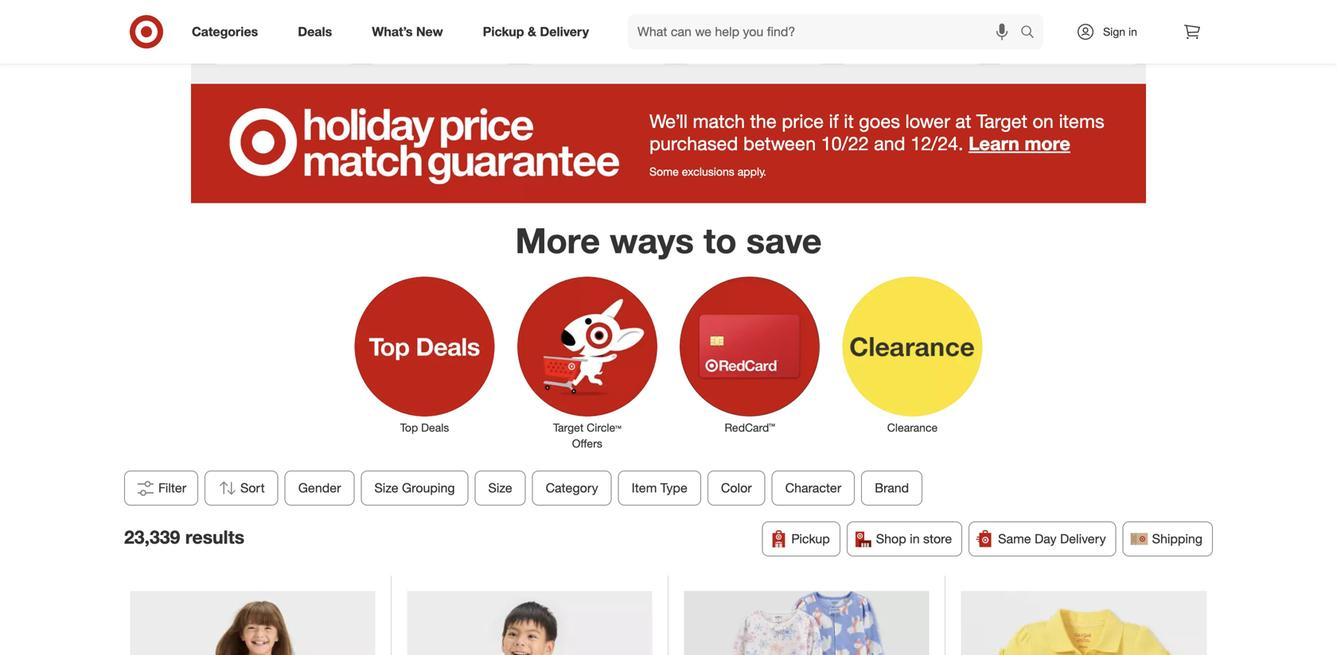 Task type: describe. For each thing, give the bounding box(es) containing it.
23,339 results
[[124, 527, 244, 549]]

target circle™ offers
[[553, 421, 621, 451]]

shop
[[876, 532, 906, 547]]

jack™ inside the boys' fleece jogger pants - cat & jack™
[[919, 6, 948, 20]]

category
[[546, 481, 598, 496]]

3 add to cart button from the left
[[533, 30, 661, 55]]

the
[[750, 110, 777, 132]]

cart inside girls' long sleeve flip sequin t-shirt - cat & jack™ add to cart
[[1075, 37, 1093, 49]]

2 add to cart from the left
[[415, 37, 466, 49]]

filter
[[158, 481, 186, 496]]

character button
[[772, 471, 855, 506]]

same day delivery button
[[969, 522, 1116, 557]]

ways
[[610, 219, 694, 262]]

circle™
[[587, 421, 621, 435]]

type
[[661, 481, 688, 496]]

1 add to cart button from the left
[[220, 30, 348, 55]]

new
[[416, 24, 443, 39]]

- inside girls' long sleeve flip sequin t-shirt - cat & jack™ add to cart
[[1081, 6, 1086, 20]]

girls' long sleeve flip sequin t-shirt - cat & jack™ add to cart
[[1007, 0, 1118, 49]]

carousel region
[[191, 0, 1146, 84]]

it
[[844, 110, 854, 132]]

pickup & delivery link
[[469, 14, 609, 49]]

price
[[782, 110, 824, 132]]

pants inside toddler boys' woven jogger pants - cat & jack™ add to cart
[[731, 6, 759, 20]]

& inside the boys' fleece jogger pants - cat & jack™
[[909, 6, 916, 20]]

toddler boys' woven jogger pants - cat & jack™ link
[[687, 0, 821, 34]]

boys' fleece jogger pants - cat & jack™
[[850, 0, 952, 20]]

- inside toddler boys' woven jogger pants - cat & jack™ add to cart
[[762, 6, 767, 20]]

search button
[[1013, 14, 1052, 53]]

more
[[1025, 132, 1071, 155]]

2 add from the left
[[415, 37, 433, 49]]

sequin
[[1007, 6, 1042, 20]]

gender button
[[285, 471, 355, 506]]

we'll
[[650, 110, 688, 132]]

boys' inside the boys' fleece jogger pants - cat & jack™
[[850, 0, 878, 6]]

more
[[515, 219, 600, 262]]

sleeve
[[1064, 0, 1097, 6]]

color button
[[708, 471, 765, 506]]

sort
[[240, 481, 265, 496]]

& inside 'link'
[[528, 24, 536, 39]]

redcard™
[[725, 421, 775, 435]]

learn more
[[969, 132, 1071, 155]]

categories
[[192, 24, 258, 39]]

toddler boys' woven jogger pants - cat & jack™ add to cart
[[693, 0, 798, 49]]

to right categories link
[[279, 37, 288, 49]]

cat inside girls' long sleeve flip sequin t-shirt - cat & jack™ add to cart
[[1089, 6, 1106, 20]]

jack™ inside girls' long sleeve flip sequin t-shirt - cat & jack™ add to cart
[[1007, 20, 1036, 34]]

shipping
[[1152, 532, 1203, 547]]

pickup button
[[762, 522, 840, 557]]

goes
[[859, 110, 900, 132]]

size grouping
[[375, 481, 455, 496]]

color
[[721, 481, 752, 496]]

boys' fleece jogger pants - cat & jack™ link
[[844, 0, 978, 27]]

item type button
[[618, 471, 701, 506]]

size for size
[[488, 481, 512, 496]]

cart for fourth add to cart button from the right
[[448, 37, 466, 49]]

to right what's at the left top
[[436, 37, 445, 49]]

purchased
[[650, 132, 738, 155]]

top
[[400, 421, 418, 435]]

clearance link
[[831, 274, 994, 436]]

exclusions
[[682, 165, 735, 179]]

pickup & delivery
[[483, 24, 589, 39]]

match
[[693, 110, 745, 132]]

to right pickup & delivery
[[593, 37, 602, 49]]

target inside we'll match the price if it goes lower at target on items purchased between 10/22 and 12/24.
[[977, 110, 1028, 132]]

what's
[[372, 24, 413, 39]]

jack™ inside toddler boys' woven jogger pants - cat & jack™ add to cart
[[693, 20, 722, 34]]

to inside girls' long sleeve flip sequin t-shirt - cat & jack™ add to cart
[[1063, 37, 1072, 49]]

redcard™ link
[[669, 274, 831, 436]]

in for sign
[[1129, 25, 1137, 39]]

add inside girls' long sleeve flip sequin t-shirt - cat & jack™ add to cart
[[1042, 37, 1060, 49]]

offers
[[572, 437, 602, 451]]

girls' long sleeve flip sequin t-shirt - cat & jack™ link
[[1001, 0, 1135, 34]]

filter button
[[124, 471, 198, 506]]

sign in link
[[1063, 14, 1162, 49]]

add inside toddler boys' woven jogger pants - cat & jack™ add to cart
[[729, 37, 747, 49]]

jogger inside the boys' fleece jogger pants - cat & jack™
[[917, 0, 952, 6]]

2 add to cart button from the left
[[376, 30, 505, 55]]

cart inside toddler boys' woven jogger pants - cat & jack™ add to cart
[[761, 37, 780, 49]]

top deals
[[400, 421, 449, 435]]

sign
[[1103, 25, 1126, 39]]

save
[[746, 219, 822, 262]]

What can we help you find? suggestions appear below search field
[[628, 14, 1024, 49]]

target holiday price match guarantee image
[[191, 84, 1146, 203]]

item type
[[632, 481, 688, 496]]

more ways to save
[[515, 219, 822, 262]]

cart for 5th add to cart button from right
[[291, 37, 309, 49]]

& inside toddler boys' woven jogger pants - cat & jack™ add to cart
[[790, 6, 797, 20]]

clearance
[[887, 421, 938, 435]]

in for shop
[[910, 532, 920, 547]]

to inside toddler boys' woven jogger pants - cat & jack™ add to cart
[[749, 37, 759, 49]]

apply.
[[738, 165, 766, 179]]



Task type: locate. For each thing, give the bounding box(es) containing it.
0 vertical spatial delivery
[[540, 24, 589, 39]]

pickup for pickup
[[791, 532, 830, 547]]

1 horizontal spatial delivery
[[1060, 532, 1106, 547]]

2 cat from the left
[[889, 6, 906, 20]]

deals
[[298, 24, 332, 39], [421, 421, 449, 435]]

toddler girls' short sleeve interlock uniform polo shirt - cat & jack™ image
[[961, 592, 1207, 656], [961, 592, 1207, 656]]

-
[[762, 6, 767, 20], [881, 6, 886, 20], [1081, 6, 1086, 20]]

1 horizontal spatial in
[[1129, 25, 1137, 39]]

12/24.
[[911, 132, 964, 155]]

jack™ right the fleece
[[919, 6, 948, 20]]

pickup right new
[[483, 24, 524, 39]]

we'll match the price if it goes lower at target on items purchased between 10/22 and 12/24.
[[650, 110, 1105, 155]]

jack™ down toddler
[[693, 20, 722, 34]]

delivery inside 'link'
[[540, 24, 589, 39]]

size button
[[475, 471, 526, 506]]

toddler boys' long sleeve plaid flannel woven shirt - cat & jack™ red image
[[407, 592, 652, 656], [407, 592, 652, 656]]

1 vertical spatial target
[[553, 421, 584, 435]]

size inside size grouping button
[[375, 481, 399, 496]]

2 horizontal spatial cat
[[1089, 6, 1106, 20]]

sign in
[[1103, 25, 1137, 39]]

pickup inside 'link'
[[483, 24, 524, 39]]

size inside size button
[[488, 481, 512, 496]]

grouping
[[402, 481, 455, 496]]

1 horizontal spatial pickup
[[791, 532, 830, 547]]

pickup for pickup & delivery
[[483, 24, 524, 39]]

top deals link
[[343, 274, 506, 436]]

2 horizontal spatial -
[[1081, 6, 1086, 20]]

to left save
[[704, 219, 737, 262]]

day
[[1035, 532, 1057, 547]]

& inside girls' long sleeve flip sequin t-shirt - cat & jack™ add to cart
[[1109, 6, 1116, 20]]

jogger
[[917, 0, 952, 6], [693, 6, 728, 20]]

some
[[650, 165, 679, 179]]

2 horizontal spatial jack™
[[1007, 20, 1036, 34]]

carter's just one you®️ toddler girls' 2pk fleece footed pajama image
[[684, 592, 929, 656], [684, 592, 929, 656]]

1 horizontal spatial -
[[881, 6, 886, 20]]

pants left the fleece
[[850, 6, 878, 20]]

lower
[[905, 110, 950, 132]]

1 horizontal spatial target
[[977, 110, 1028, 132]]

jogger right the fleece
[[917, 0, 952, 6]]

3 cart from the left
[[604, 37, 623, 49]]

girls'
[[1007, 0, 1032, 6]]

10/22
[[821, 132, 869, 155]]

size left grouping
[[375, 481, 399, 496]]

pickup inside button
[[791, 532, 830, 547]]

4 cart from the left
[[761, 37, 780, 49]]

in right sign
[[1129, 25, 1137, 39]]

sort button
[[205, 471, 278, 506]]

1 - from the left
[[762, 6, 767, 20]]

t-
[[1045, 6, 1055, 20]]

pants inside the boys' fleece jogger pants - cat & jack™
[[850, 6, 878, 20]]

0 vertical spatial in
[[1129, 25, 1137, 39]]

0 horizontal spatial jack™
[[693, 20, 722, 34]]

jack™ down girls'
[[1007, 20, 1036, 34]]

cart right categories link
[[291, 37, 309, 49]]

brand
[[875, 481, 909, 496]]

target up offers
[[553, 421, 584, 435]]

deals link
[[284, 14, 352, 49]]

target inside target circle™ offers
[[553, 421, 584, 435]]

category button
[[532, 471, 612, 506]]

4 add from the left
[[729, 37, 747, 49]]

fleece
[[881, 0, 914, 6]]

1 cat from the left
[[770, 6, 787, 20]]

size
[[375, 481, 399, 496], [488, 481, 512, 496]]

0 vertical spatial pickup
[[483, 24, 524, 39]]

cart for 3rd add to cart button from the right
[[604, 37, 623, 49]]

cat inside the boys' fleece jogger pants - cat & jack™
[[889, 6, 906, 20]]

1 horizontal spatial add to cart
[[415, 37, 466, 49]]

1 horizontal spatial deals
[[421, 421, 449, 435]]

3 - from the left
[[1081, 6, 1086, 20]]

3 cat from the left
[[1089, 6, 1106, 20]]

0 horizontal spatial pants
[[731, 6, 759, 20]]

search
[[1013, 26, 1052, 41]]

cart down toddler boys' woven jogger pants - cat & jack™ link
[[761, 37, 780, 49]]

0 horizontal spatial delivery
[[540, 24, 589, 39]]

results
[[185, 527, 244, 549]]

items
[[1059, 110, 1105, 132]]

deals left what's at the left top
[[298, 24, 332, 39]]

boys'
[[733, 0, 761, 6], [850, 0, 878, 6]]

size grouping button
[[361, 471, 469, 506]]

cat inside toddler boys' woven jogger pants - cat & jack™ add to cart
[[770, 6, 787, 20]]

jack™
[[919, 6, 948, 20], [693, 20, 722, 34], [1007, 20, 1036, 34]]

1 horizontal spatial jogger
[[917, 0, 952, 6]]

delivery for same day delivery
[[1060, 532, 1106, 547]]

in inside button
[[910, 532, 920, 547]]

2 horizontal spatial add to cart
[[572, 37, 623, 49]]

5 cart from the left
[[1075, 37, 1093, 49]]

on
[[1033, 110, 1054, 132]]

and
[[874, 132, 905, 155]]

between
[[743, 132, 816, 155]]

1 boys' from the left
[[733, 0, 761, 6]]

0 horizontal spatial add to cart
[[258, 37, 309, 49]]

some exclusions apply.
[[650, 165, 766, 179]]

cart down girls' long sleeve flip sequin t-shirt - cat & jack™ link
[[1075, 37, 1093, 49]]

2 size from the left
[[488, 481, 512, 496]]

3 add from the left
[[572, 37, 590, 49]]

jogger left woven
[[693, 6, 728, 20]]

learn
[[969, 132, 1020, 155]]

shirt
[[1055, 6, 1078, 20]]

boys' inside toddler boys' woven jogger pants - cat & jack™ add to cart
[[733, 0, 761, 6]]

boys' left the fleece
[[850, 0, 878, 6]]

0 horizontal spatial cat
[[770, 6, 787, 20]]

character
[[785, 481, 842, 496]]

what's new
[[372, 24, 443, 39]]

size for size grouping
[[375, 481, 399, 496]]

2 boys' from the left
[[850, 0, 878, 6]]

cat
[[770, 6, 787, 20], [889, 6, 906, 20], [1089, 6, 1106, 20]]

0 horizontal spatial pickup
[[483, 24, 524, 39]]

to
[[279, 37, 288, 49], [436, 37, 445, 49], [593, 37, 602, 49], [749, 37, 759, 49], [1063, 37, 1072, 49], [704, 219, 737, 262]]

categories link
[[178, 14, 278, 49]]

delivery inside button
[[1060, 532, 1106, 547]]

add
[[258, 37, 276, 49], [415, 37, 433, 49], [572, 37, 590, 49], [729, 37, 747, 49], [1042, 37, 1060, 49]]

0 horizontal spatial target
[[553, 421, 584, 435]]

&
[[790, 6, 797, 20], [909, 6, 916, 20], [1109, 6, 1116, 20], [528, 24, 536, 39]]

0 horizontal spatial in
[[910, 532, 920, 547]]

5 add to cart button from the left
[[1004, 30, 1132, 55]]

what's new link
[[358, 14, 463, 49]]

0 vertical spatial deals
[[298, 24, 332, 39]]

1 horizontal spatial size
[[488, 481, 512, 496]]

in
[[1129, 25, 1137, 39], [910, 532, 920, 547]]

1 size from the left
[[375, 481, 399, 496]]

shipping button
[[1123, 522, 1213, 557]]

2 - from the left
[[881, 6, 886, 20]]

to down girls' long sleeve flip sequin t-shirt - cat & jack™ link
[[1063, 37, 1072, 49]]

0 horizontal spatial boys'
[[733, 0, 761, 6]]

same
[[998, 532, 1031, 547]]

toddler
[[693, 0, 730, 6]]

1 add to cart from the left
[[258, 37, 309, 49]]

0 horizontal spatial -
[[762, 6, 767, 20]]

pants right toddler
[[731, 6, 759, 20]]

1 horizontal spatial cat
[[889, 6, 906, 20]]

cart right new
[[448, 37, 466, 49]]

deals right top
[[421, 421, 449, 435]]

if
[[829, 110, 839, 132]]

at
[[955, 110, 971, 132]]

0 vertical spatial target
[[977, 110, 1028, 132]]

3 add to cart from the left
[[572, 37, 623, 49]]

1 cart from the left
[[291, 37, 309, 49]]

brand button
[[861, 471, 923, 506]]

shop in store button
[[847, 522, 962, 557]]

2 pants from the left
[[850, 6, 878, 20]]

target right at
[[977, 110, 1028, 132]]

delivery
[[540, 24, 589, 39], [1060, 532, 1106, 547]]

1 vertical spatial in
[[910, 532, 920, 547]]

1 vertical spatial delivery
[[1060, 532, 1106, 547]]

long
[[1036, 0, 1061, 6]]

0 horizontal spatial size
[[375, 481, 399, 496]]

1 vertical spatial pickup
[[791, 532, 830, 547]]

woven
[[764, 0, 798, 6]]

1 pants from the left
[[731, 6, 759, 20]]

flip
[[1100, 0, 1118, 6]]

in left store
[[910, 532, 920, 547]]

store
[[923, 532, 952, 547]]

delivery for pickup & delivery
[[540, 24, 589, 39]]

target
[[977, 110, 1028, 132], [553, 421, 584, 435]]

same day delivery
[[998, 532, 1106, 547]]

jogger inside toddler boys' woven jogger pants - cat & jack™ add to cart
[[693, 6, 728, 20]]

4 add to cart button from the left
[[690, 30, 818, 55]]

0 horizontal spatial jogger
[[693, 6, 728, 20]]

1 horizontal spatial boys'
[[850, 0, 878, 6]]

boys' left woven
[[733, 0, 761, 6]]

- inside the boys' fleece jogger pants - cat & jack™
[[881, 6, 886, 20]]

0 horizontal spatial deals
[[298, 24, 332, 39]]

1 vertical spatial deals
[[421, 421, 449, 435]]

23,339
[[124, 527, 180, 549]]

girls' crew neck french terry pullover sweatshirt - cat & jack™ image
[[130, 592, 375, 656], [130, 592, 375, 656]]

1 horizontal spatial jack™
[[919, 6, 948, 20]]

5 add from the left
[[1042, 37, 1060, 49]]

item
[[632, 481, 657, 496]]

1 horizontal spatial pants
[[850, 6, 878, 20]]

gender
[[298, 481, 341, 496]]

size left 'category'
[[488, 481, 512, 496]]

2 cart from the left
[[448, 37, 466, 49]]

to down toddler boys' woven jogger pants - cat & jack™ link
[[749, 37, 759, 49]]

1 add from the left
[[258, 37, 276, 49]]

shop in store
[[876, 532, 952, 547]]

cart right pickup & delivery
[[604, 37, 623, 49]]

pickup down character button
[[791, 532, 830, 547]]



Task type: vqa. For each thing, say whether or not it's contained in the screenshot.
questions.
no



